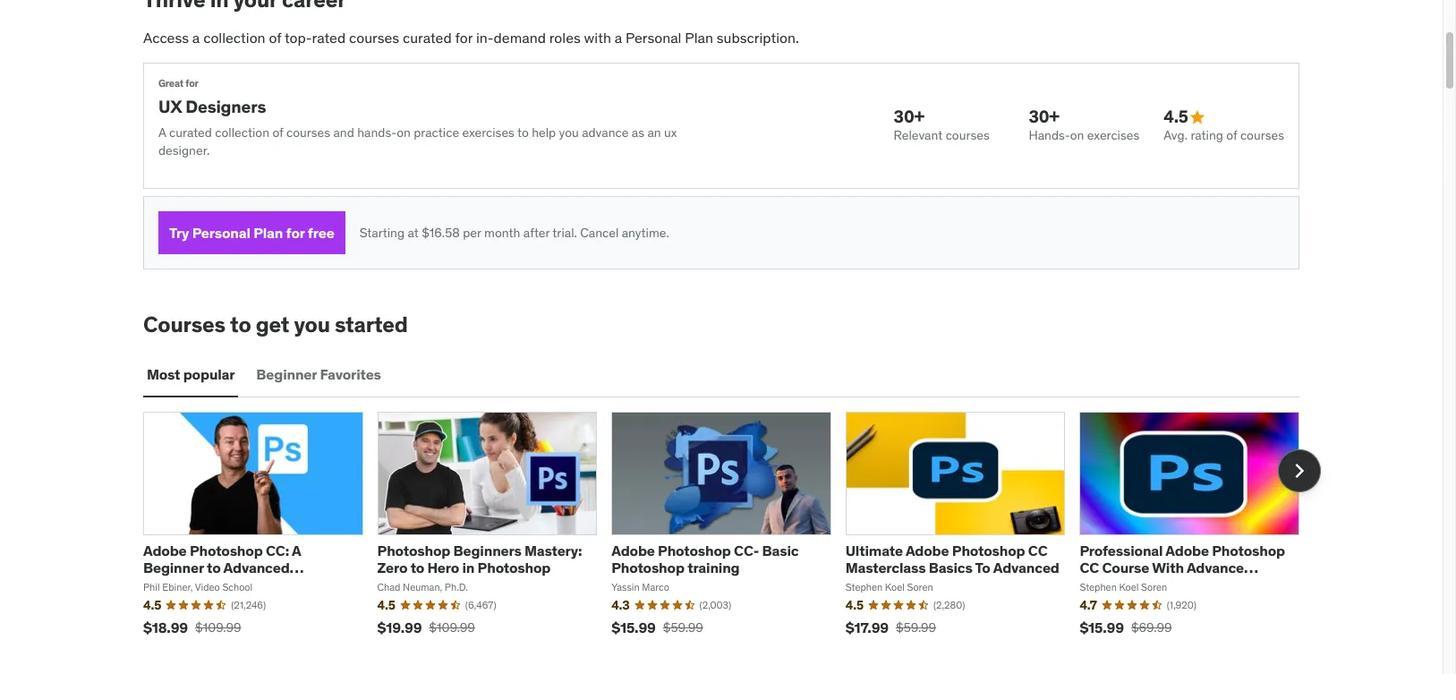 Task type: locate. For each thing, give the bounding box(es) containing it.
beginner
[[256, 365, 317, 383], [143, 559, 204, 577]]

photoshop beginners mastery: zero to hero in photoshop
[[377, 542, 582, 577]]

1 advanced from the left
[[223, 559, 290, 577]]

cc left with
[[1080, 559, 1099, 577]]

30+ for 30+ hands-on exercises
[[1029, 106, 1060, 127]]

personal right the try
[[192, 224, 250, 241]]

1 horizontal spatial a
[[292, 542, 301, 560]]

a
[[158, 125, 166, 141], [292, 542, 301, 560]]

courses
[[349, 29, 399, 47], [286, 125, 330, 141], [946, 127, 990, 143], [1241, 127, 1285, 143]]

1 horizontal spatial beginner
[[256, 365, 317, 383]]

1 vertical spatial collection
[[215, 125, 269, 141]]

professional adobe photoshop cc course with advance training link
[[1080, 542, 1285, 594]]

personal right with in the top left of the page
[[626, 29, 682, 47]]

beginner inside button
[[256, 365, 317, 383]]

cc inside ultimate adobe photoshop cc masterclass basics to advanced
[[1028, 542, 1048, 560]]

as
[[632, 125, 645, 141]]

2 adobe from the left
[[612, 542, 655, 560]]

curated
[[403, 29, 452, 47], [169, 125, 212, 141]]

courses to get you started
[[143, 311, 408, 339]]

0 vertical spatial collection
[[203, 29, 266, 47]]

exercises left avg.
[[1087, 127, 1140, 143]]

to left cc:
[[207, 559, 221, 577]]

collection
[[203, 29, 266, 47], [215, 125, 269, 141]]

0 horizontal spatial plan
[[253, 224, 283, 241]]

curated up designer.
[[169, 125, 212, 141]]

0 horizontal spatial on
[[397, 125, 411, 141]]

0 horizontal spatial advanced
[[223, 559, 290, 577]]

plan
[[685, 29, 713, 47], [253, 224, 283, 241]]

0 horizontal spatial for
[[186, 77, 198, 89]]

professional adobe photoshop cc course with advance training
[[1080, 542, 1285, 594]]

on inside 30+ hands-on exercises
[[1070, 127, 1084, 143]]

30+ inside 30+ relevant courses
[[894, 106, 925, 127]]

to right zero
[[411, 559, 424, 577]]

in
[[462, 559, 475, 577]]

for
[[455, 29, 473, 47], [186, 77, 198, 89], [286, 224, 305, 241]]

cc-
[[734, 542, 759, 560]]

collection down designers
[[215, 125, 269, 141]]

adobe photoshop cc- basic photoshop training link
[[612, 542, 799, 577]]

2 30+ from the left
[[1029, 106, 1060, 127]]

1 vertical spatial curated
[[169, 125, 212, 141]]

training
[[688, 559, 740, 577]]

courses right relevant
[[946, 127, 990, 143]]

basics
[[929, 559, 973, 577]]

0 vertical spatial curated
[[403, 29, 452, 47]]

30+ inside 30+ hands-on exercises
[[1029, 106, 1060, 127]]

plan left free
[[253, 224, 283, 241]]

advanced inside ultimate adobe photoshop cc masterclass basics to advanced
[[993, 559, 1060, 577]]

cc inside the professional adobe photoshop cc course with advance training
[[1080, 559, 1099, 577]]

designers
[[186, 96, 266, 117]]

1 vertical spatial for
[[186, 77, 198, 89]]

per
[[463, 224, 481, 240]]

access a collection of top-rated courses curated for in-demand roles with a personal plan subscription.
[[143, 29, 799, 47]]

help
[[532, 125, 556, 141]]

1 vertical spatial a
[[292, 542, 301, 560]]

get
[[256, 311, 289, 339]]

advanced
[[223, 559, 290, 577], [993, 559, 1060, 577]]

cc:
[[266, 542, 289, 560]]

ultimate
[[846, 542, 903, 560]]

curated inside great for ux designers a curated collection of courses and hands-on practice exercises to help you advance as an ux designer.
[[169, 125, 212, 141]]

1 horizontal spatial exercises
[[1087, 127, 1140, 143]]

0 horizontal spatial cc
[[1028, 542, 1048, 560]]

popular
[[183, 365, 235, 383]]

you right the "help"
[[559, 125, 579, 141]]

adobe
[[143, 542, 187, 560], [612, 542, 655, 560], [906, 542, 949, 560], [1166, 542, 1209, 560]]

0 horizontal spatial a
[[192, 29, 200, 47]]

personal
[[626, 29, 682, 47], [192, 224, 250, 241]]

1 horizontal spatial on
[[1070, 127, 1084, 143]]

1 horizontal spatial for
[[286, 224, 305, 241]]

3 adobe from the left
[[906, 542, 949, 560]]

courses left the and
[[286, 125, 330, 141]]

cancel
[[580, 224, 619, 240]]

0 vertical spatial plan
[[685, 29, 713, 47]]

after
[[524, 224, 550, 240]]

favorites
[[320, 365, 381, 383]]

1 horizontal spatial plan
[[685, 29, 713, 47]]

try personal plan for free link
[[158, 212, 345, 255]]

a right "access" at left top
[[192, 29, 200, 47]]

course down cc:
[[219, 576, 266, 594]]

to inside "photoshop beginners mastery: zero to hero in photoshop"
[[411, 559, 424, 577]]

advance
[[582, 125, 629, 141]]

curated left in-
[[403, 29, 452, 47]]

1 horizontal spatial a
[[615, 29, 622, 47]]

starting at $16.58 per month after trial. cancel anytime.
[[360, 224, 669, 240]]

courses
[[143, 311, 226, 339]]

cc
[[1028, 542, 1048, 560], [1080, 559, 1099, 577]]

you
[[559, 125, 579, 141], [294, 311, 330, 339]]

you right get
[[294, 311, 330, 339]]

practice
[[414, 125, 459, 141]]

1 adobe from the left
[[143, 542, 187, 560]]

photoshop beginners mastery: zero to hero in photoshop link
[[377, 542, 582, 577]]

a right with in the top left of the page
[[615, 29, 622, 47]]

training
[[1080, 576, 1134, 594]]

for right great
[[186, 77, 198, 89]]

2 horizontal spatial for
[[455, 29, 473, 47]]

1 horizontal spatial course
[[1102, 559, 1149, 577]]

for left free
[[286, 224, 305, 241]]

of inside great for ux designers a curated collection of courses and hands-on practice exercises to help you advance as an ux designer.
[[272, 125, 283, 141]]

1 30+ from the left
[[894, 106, 925, 127]]

a down ux on the left of page
[[158, 125, 166, 141]]

rating
[[1191, 127, 1224, 143]]

1 horizontal spatial you
[[559, 125, 579, 141]]

basic
[[762, 542, 799, 560]]

adobe inside the professional adobe photoshop cc course with advance training
[[1166, 542, 1209, 560]]

course left with
[[1102, 559, 1149, 577]]

started
[[335, 311, 408, 339]]

great for ux designers a curated collection of courses and hands-on practice exercises to help you advance as an ux designer.
[[158, 77, 677, 158]]

to
[[975, 559, 991, 577]]

relevant
[[894, 127, 943, 143]]

for inside great for ux designers a curated collection of courses and hands-on practice exercises to help you advance as an ux designer.
[[186, 77, 198, 89]]

0 horizontal spatial exercises
[[462, 125, 515, 141]]

2 vertical spatial for
[[286, 224, 305, 241]]

1 horizontal spatial advanced
[[993, 559, 1060, 577]]

exercises right practice
[[462, 125, 515, 141]]

1 horizontal spatial cc
[[1080, 559, 1099, 577]]

most
[[147, 365, 180, 383]]

and
[[333, 125, 354, 141]]

1 vertical spatial beginner
[[143, 559, 204, 577]]

1 a from the left
[[192, 29, 200, 47]]

course inside 'adobe photoshop cc: a beginner to advanced photoshop course'
[[219, 576, 266, 594]]

adobe inside ultimate adobe photoshop cc masterclass basics to advanced
[[906, 542, 949, 560]]

zero
[[377, 559, 408, 577]]

exercises
[[462, 125, 515, 141], [1087, 127, 1140, 143]]

0 horizontal spatial beginner
[[143, 559, 204, 577]]

2 advanced from the left
[[993, 559, 1060, 577]]

avg.
[[1164, 127, 1188, 143]]

4 adobe from the left
[[1166, 542, 1209, 560]]

exercises inside great for ux designers a curated collection of courses and hands-on practice exercises to help you advance as an ux designer.
[[462, 125, 515, 141]]

1 vertical spatial you
[[294, 311, 330, 339]]

a right cc:
[[292, 542, 301, 560]]

0 horizontal spatial course
[[219, 576, 266, 594]]

try personal plan for free
[[169, 224, 334, 241]]

a
[[192, 29, 200, 47], [615, 29, 622, 47]]

cc for advanced
[[1028, 542, 1048, 560]]

30+
[[894, 106, 925, 127], [1029, 106, 1060, 127]]

rated
[[312, 29, 346, 47]]

0 horizontal spatial a
[[158, 125, 166, 141]]

most popular
[[147, 365, 235, 383]]

adobe photoshop cc- basic photoshop training
[[612, 542, 799, 577]]

professional
[[1080, 542, 1163, 560]]

with
[[584, 29, 611, 47]]

0 vertical spatial personal
[[626, 29, 682, 47]]

for left in-
[[455, 29, 473, 47]]

month
[[484, 224, 521, 240]]

on
[[397, 125, 411, 141], [1070, 127, 1084, 143]]

ultimate adobe photoshop cc masterclass basics to advanced link
[[846, 542, 1060, 577]]

0 horizontal spatial curated
[[169, 125, 212, 141]]

0 horizontal spatial personal
[[192, 224, 250, 241]]

next image
[[1285, 457, 1314, 485]]

adobe photoshop cc: a beginner to advanced photoshop course
[[143, 542, 301, 594]]

thrive in your career element
[[143, 0, 1300, 270]]

cc right to
[[1028, 542, 1048, 560]]

1 horizontal spatial 30+
[[1029, 106, 1060, 127]]

of
[[269, 29, 281, 47], [272, 125, 283, 141], [1227, 127, 1238, 143]]

collection left top-
[[203, 29, 266, 47]]

collection inside great for ux designers a curated collection of courses and hands-on practice exercises to help you advance as an ux designer.
[[215, 125, 269, 141]]

of right rating
[[1227, 127, 1238, 143]]

to left the "help"
[[517, 125, 529, 141]]

to
[[517, 125, 529, 141], [230, 311, 251, 339], [207, 559, 221, 577], [411, 559, 424, 577]]

to left get
[[230, 311, 251, 339]]

anytime.
[[622, 224, 669, 240]]

exercises inside 30+ hands-on exercises
[[1087, 127, 1140, 143]]

0 vertical spatial beginner
[[256, 365, 317, 383]]

photoshop
[[190, 542, 263, 560], [377, 542, 450, 560], [658, 542, 731, 560], [952, 542, 1025, 560], [1212, 542, 1285, 560], [478, 559, 551, 577], [612, 559, 685, 577], [143, 576, 216, 594]]

courses inside great for ux designers a curated collection of courses and hands-on practice exercises to help you advance as an ux designer.
[[286, 125, 330, 141]]

30+ hands-on exercises
[[1029, 106, 1140, 143]]

hands-
[[357, 125, 397, 141]]

0 horizontal spatial 30+
[[894, 106, 925, 127]]

0 vertical spatial a
[[158, 125, 166, 141]]

plan left subscription.
[[685, 29, 713, 47]]

of left the and
[[272, 125, 283, 141]]

2 a from the left
[[615, 29, 622, 47]]

course
[[1102, 559, 1149, 577], [219, 576, 266, 594]]

0 vertical spatial you
[[559, 125, 579, 141]]



Task type: describe. For each thing, give the bounding box(es) containing it.
beginner favorites button
[[253, 353, 385, 396]]

courses right rated
[[349, 29, 399, 47]]

courses inside 30+ relevant courses
[[946, 127, 990, 143]]

avg. rating of courses
[[1164, 127, 1285, 143]]

on inside great for ux designers a curated collection of courses and hands-on practice exercises to help you advance as an ux designer.
[[397, 125, 411, 141]]

30+ relevant courses
[[894, 106, 990, 143]]

$16.58
[[422, 224, 460, 240]]

designer.
[[158, 142, 210, 158]]

ux
[[158, 96, 182, 117]]

starting
[[360, 224, 405, 240]]

hero
[[427, 559, 459, 577]]

ux designers link
[[158, 96, 266, 117]]

great
[[158, 77, 184, 89]]

with
[[1152, 559, 1184, 577]]

adobe inside 'adobe photoshop cc: a beginner to advanced photoshop course'
[[143, 542, 187, 560]]

access
[[143, 29, 189, 47]]

a inside great for ux designers a curated collection of courses and hands-on practice exercises to help you advance as an ux designer.
[[158, 125, 166, 141]]

carousel element
[[143, 412, 1321, 649]]

cc for training
[[1080, 559, 1099, 577]]

beginners
[[453, 542, 522, 560]]

ux
[[664, 125, 677, 141]]

1 horizontal spatial curated
[[403, 29, 452, 47]]

photoshop inside the professional adobe photoshop cc course with advance training
[[1212, 542, 1285, 560]]

try
[[169, 224, 189, 241]]

advance
[[1187, 559, 1244, 577]]

to inside great for ux designers a curated collection of courses and hands-on practice exercises to help you advance as an ux designer.
[[517, 125, 529, 141]]

most popular button
[[143, 353, 238, 396]]

masterclass
[[846, 559, 926, 577]]

course inside the professional adobe photoshop cc course with advance training
[[1102, 559, 1149, 577]]

mastery:
[[525, 542, 582, 560]]

0 vertical spatial for
[[455, 29, 473, 47]]

ultimate adobe photoshop cc masterclass basics to advanced
[[846, 542, 1060, 577]]

0 horizontal spatial you
[[294, 311, 330, 339]]

4.5
[[1164, 106, 1189, 127]]

an
[[648, 125, 661, 141]]

demand
[[494, 29, 546, 47]]

free
[[308, 224, 334, 241]]

beginner inside 'adobe photoshop cc: a beginner to advanced photoshop course'
[[143, 559, 204, 577]]

roles
[[549, 29, 581, 47]]

hands-
[[1029, 127, 1070, 143]]

at
[[408, 224, 419, 240]]

adobe photoshop cc: a beginner to advanced photoshop course link
[[143, 542, 304, 594]]

30+ for 30+ relevant courses
[[894, 106, 925, 127]]

small image
[[1189, 108, 1206, 126]]

a inside 'adobe photoshop cc: a beginner to advanced photoshop course'
[[292, 542, 301, 560]]

top-
[[285, 29, 312, 47]]

1 vertical spatial plan
[[253, 224, 283, 241]]

photoshop inside ultimate adobe photoshop cc masterclass basics to advanced
[[952, 542, 1025, 560]]

courses right rating
[[1241, 127, 1285, 143]]

1 horizontal spatial personal
[[626, 29, 682, 47]]

in-
[[476, 29, 494, 47]]

of left top-
[[269, 29, 281, 47]]

beginner favorites
[[256, 365, 381, 383]]

trial.
[[553, 224, 577, 240]]

you inside great for ux designers a curated collection of courses and hands-on practice exercises to help you advance as an ux designer.
[[559, 125, 579, 141]]

subscription.
[[717, 29, 799, 47]]

to inside 'adobe photoshop cc: a beginner to advanced photoshop course'
[[207, 559, 221, 577]]

adobe inside adobe photoshop cc- basic photoshop training
[[612, 542, 655, 560]]

advanced inside 'adobe photoshop cc: a beginner to advanced photoshop course'
[[223, 559, 290, 577]]

1 vertical spatial personal
[[192, 224, 250, 241]]



Task type: vqa. For each thing, say whether or not it's contained in the screenshot.
by
no



